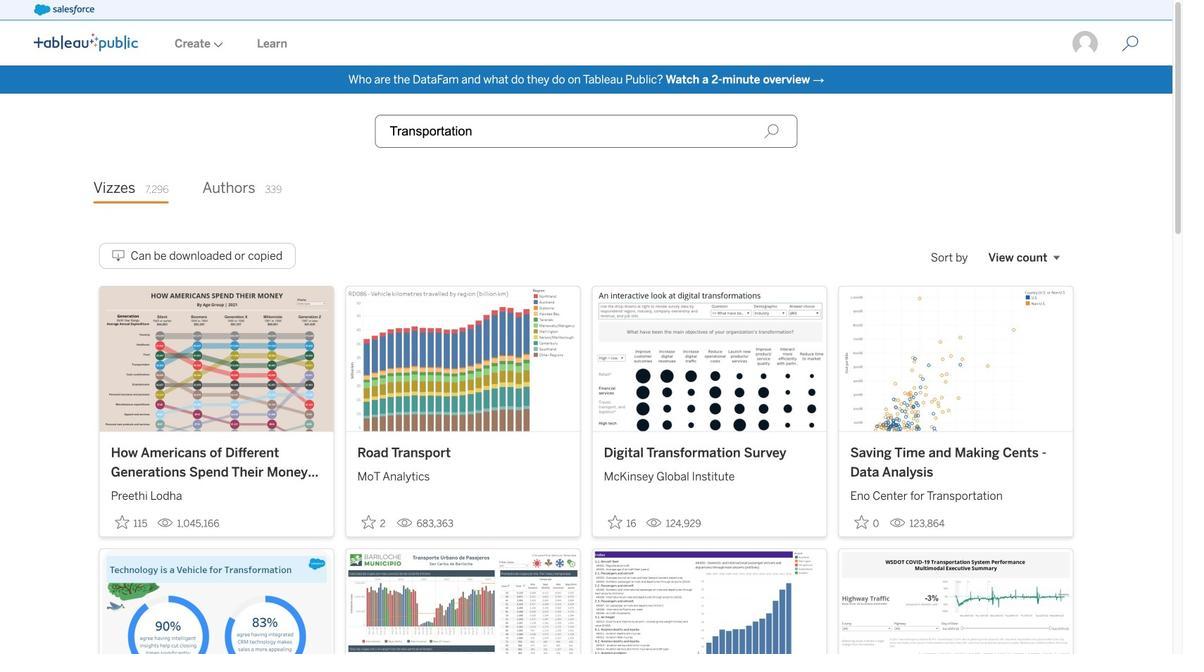 Task type: locate. For each thing, give the bounding box(es) containing it.
Add Favorite button
[[111, 511, 152, 534], [358, 511, 391, 534], [604, 511, 641, 534], [851, 511, 885, 534]]

2 add favorite image from the left
[[362, 516, 376, 530]]

go to search image
[[1105, 35, 1156, 52]]

1 horizontal spatial add favorite image
[[362, 516, 376, 530]]

add favorite image
[[608, 516, 622, 530]]

logo image
[[34, 33, 138, 51]]

add favorite image for 1st "add favorite" button from left
[[115, 516, 129, 530]]

1 add favorite image from the left
[[115, 516, 129, 530]]

workbook thumbnail image
[[100, 287, 334, 432], [346, 287, 580, 432], [593, 287, 827, 432], [839, 287, 1073, 432], [100, 550, 334, 655], [346, 550, 580, 655], [593, 550, 827, 655], [839, 550, 1073, 655]]

0 horizontal spatial add favorite image
[[115, 516, 129, 530]]

search image
[[764, 124, 780, 139]]

gary.orlando image
[[1072, 30, 1100, 58]]

salesforce logo image
[[34, 4, 94, 15]]

add favorite image for 3rd "add favorite" button from the right
[[362, 516, 376, 530]]

4 add favorite button from the left
[[851, 511, 885, 534]]

2 horizontal spatial add favorite image
[[855, 516, 869, 530]]

add favorite image for first "add favorite" button from right
[[855, 516, 869, 530]]

3 add favorite image from the left
[[855, 516, 869, 530]]

Search input field
[[375, 115, 798, 148]]

add favorite image
[[115, 516, 129, 530], [362, 516, 376, 530], [855, 516, 869, 530]]



Task type: vqa. For each thing, say whether or not it's contained in the screenshot.
New Workbook (Tableau Public)
no



Task type: describe. For each thing, give the bounding box(es) containing it.
1 add favorite button from the left
[[111, 511, 152, 534]]

create image
[[211, 42, 223, 48]]

2 add favorite button from the left
[[358, 511, 391, 534]]

3 add favorite button from the left
[[604, 511, 641, 534]]



